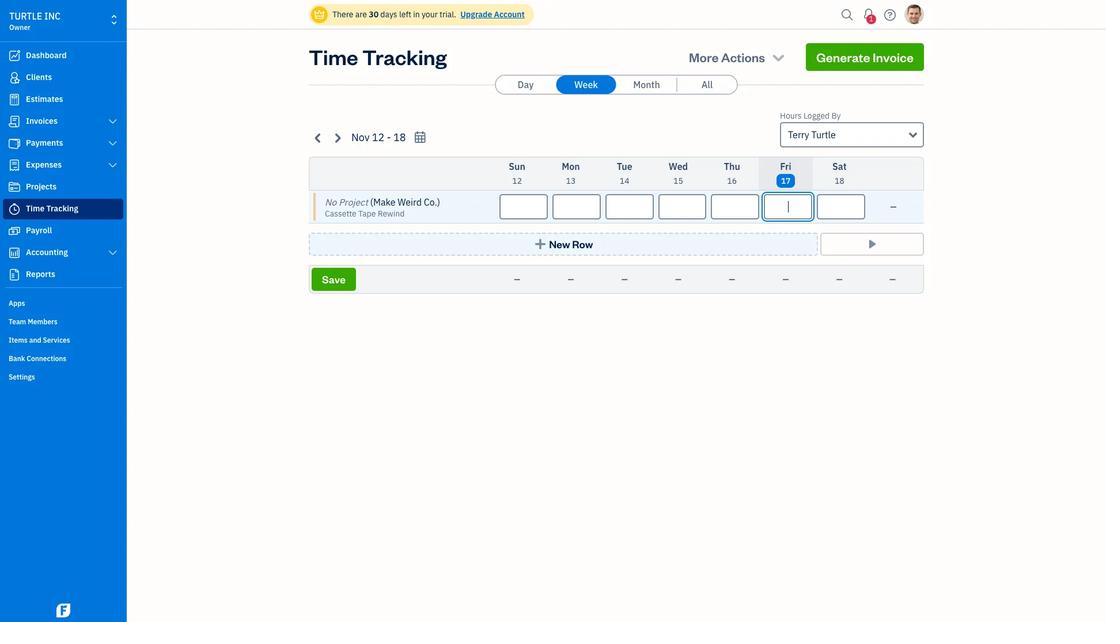 Task type: describe. For each thing, give the bounding box(es) containing it.
estimates link
[[3, 89, 123, 110]]

hours logged by
[[780, 111, 841, 121]]

tue 14
[[617, 161, 633, 186]]

expense image
[[7, 160, 21, 171]]

wed 15
[[669, 161, 688, 186]]

generate
[[817, 49, 871, 65]]

time inside "link"
[[26, 203, 45, 214]]

projects
[[26, 182, 57, 192]]

new
[[549, 237, 570, 251]]

connections
[[27, 354, 66, 363]]

sat
[[833, 161, 847, 172]]

save
[[322, 273, 346, 286]]

in
[[413, 9, 420, 20]]

are
[[355, 9, 367, 20]]

turtle inc owner
[[9, 10, 61, 32]]

estimates
[[26, 94, 63, 104]]

trial.
[[440, 9, 456, 20]]

mon
[[562, 161, 580, 172]]

sun 12
[[509, 161, 526, 186]]

week
[[575, 79, 598, 90]]

terry turtle button
[[780, 122, 924, 148]]

no
[[325, 197, 337, 208]]

chart image
[[7, 247, 21, 259]]

reports link
[[3, 265, 123, 285]]

weird
[[398, 197, 422, 208]]

chevron large down image
[[108, 139, 118, 148]]

generate invoice
[[817, 49, 914, 65]]

bank
[[9, 354, 25, 363]]

account
[[494, 9, 525, 20]]

day
[[518, 79, 534, 90]]

all
[[702, 79, 713, 90]]

(
[[370, 197, 373, 208]]

next week image
[[331, 131, 344, 144]]

mon 13
[[562, 161, 580, 186]]

thu
[[724, 161, 740, 172]]

tue
[[617, 161, 633, 172]]

week link
[[556, 75, 616, 94]]

project image
[[7, 182, 21, 193]]

start timer image
[[866, 239, 879, 250]]

terry
[[788, 129, 810, 141]]

1
[[869, 14, 874, 23]]

actions
[[721, 49, 765, 65]]

17
[[781, 176, 791, 186]]

left
[[399, 9, 411, 20]]

logged
[[804, 111, 830, 121]]

tape
[[358, 209, 376, 219]]

time tracking link
[[3, 199, 123, 220]]

dashboard image
[[7, 50, 21, 62]]

12 for nov
[[372, 131, 385, 144]]

search image
[[838, 6, 857, 23]]

items and services
[[9, 336, 70, 345]]

settings
[[9, 373, 35, 381]]

your
[[422, 9, 438, 20]]

payment image
[[7, 138, 21, 149]]

day link
[[496, 75, 556, 94]]

fri 17
[[780, 161, 792, 186]]

payments
[[26, 138, 63, 148]]

no project ( make weird co. ) cassette tape rewind
[[325, 197, 440, 219]]

chevrondown image
[[771, 49, 787, 65]]

turtle
[[812, 129, 836, 141]]

0 horizontal spatial 18
[[394, 131, 406, 144]]

bank connections link
[[3, 350, 123, 367]]

co.
[[424, 197, 437, 208]]

timer image
[[7, 203, 21, 215]]

turtle
[[9, 10, 42, 22]]

month link
[[617, 75, 677, 94]]

team members link
[[3, 313, 123, 330]]

13
[[566, 176, 576, 186]]

new row button
[[309, 233, 818, 256]]

team members
[[9, 318, 58, 326]]

apps link
[[3, 294, 123, 312]]

-
[[387, 131, 391, 144]]

generate invoice button
[[806, 43, 924, 71]]

chevron large down image for expenses
[[108, 161, 118, 170]]

previous week image
[[312, 131, 325, 144]]

time tracking inside "link"
[[26, 203, 78, 214]]



Task type: locate. For each thing, give the bounding box(es) containing it.
dashboard link
[[3, 46, 123, 66]]

wed
[[669, 161, 688, 172]]

payments link
[[3, 133, 123, 154]]

dashboard
[[26, 50, 67, 61]]

projects link
[[3, 177, 123, 198]]

go to help image
[[881, 6, 900, 23]]

upgrade
[[461, 9, 492, 20]]

1 horizontal spatial time
[[309, 43, 358, 70]]

chevron large down image down payroll link
[[108, 248, 118, 258]]

1 horizontal spatial 18
[[835, 176, 845, 186]]

duration text field down 16
[[711, 194, 760, 220]]

2 horizontal spatial duration text field
[[817, 194, 866, 220]]

chevron large down image
[[108, 117, 118, 126], [108, 161, 118, 170], [108, 248, 118, 258]]

1 vertical spatial tracking
[[46, 203, 78, 214]]

tracking
[[362, 43, 447, 70], [46, 203, 78, 214]]

upgrade account link
[[458, 9, 525, 20]]

reports
[[26, 269, 55, 279]]

invoice image
[[7, 116, 21, 127]]

project
[[339, 197, 368, 208]]

fri
[[780, 161, 792, 172]]

rewind
[[378, 209, 405, 219]]

plus image
[[534, 239, 547, 250]]

chevron large down image up chevron large down icon
[[108, 117, 118, 126]]

0 horizontal spatial time
[[26, 203, 45, 214]]

more
[[689, 49, 719, 65]]

1 chevron large down image from the top
[[108, 117, 118, 126]]

money image
[[7, 225, 21, 237]]

crown image
[[313, 8, 326, 20]]

12 left -
[[372, 131, 385, 144]]

services
[[43, 336, 70, 345]]

0 horizontal spatial time tracking
[[26, 203, 78, 214]]

0 horizontal spatial 12
[[372, 131, 385, 144]]

members
[[28, 318, 58, 326]]

time tracking down projects link
[[26, 203, 78, 214]]

clients link
[[3, 67, 123, 88]]

month
[[633, 79, 660, 90]]

1 duration text field from the left
[[553, 194, 601, 220]]

0 vertical spatial 18
[[394, 131, 406, 144]]

duration text field down sun 12
[[500, 194, 548, 220]]

invoices
[[26, 116, 58, 126]]

items and services link
[[3, 331, 123, 349]]

18
[[394, 131, 406, 144], [835, 176, 845, 186]]

2 duration text field from the left
[[606, 194, 654, 220]]

report image
[[7, 269, 21, 281]]

settings link
[[3, 368, 123, 386]]

freshbooks image
[[54, 604, 73, 618]]

all link
[[677, 75, 737, 94]]

time tracking down 30
[[309, 43, 447, 70]]

tracking down left
[[362, 43, 447, 70]]

time right timer icon in the top left of the page
[[26, 203, 45, 214]]

cassette
[[325, 209, 357, 219]]

duration text field down "13"
[[553, 194, 601, 220]]

1 vertical spatial time tracking
[[26, 203, 78, 214]]

14
[[620, 176, 630, 186]]

sun
[[509, 161, 526, 172]]

chevron large down image for accounting
[[108, 248, 118, 258]]

more actions button
[[679, 43, 797, 71]]

accounting
[[26, 247, 68, 258]]

clients
[[26, 72, 52, 82]]

3 duration text field from the left
[[711, 194, 760, 220]]

12
[[372, 131, 385, 144], [512, 176, 522, 186]]

Duration text field
[[500, 194, 548, 220], [658, 194, 707, 220], [817, 194, 866, 220]]

bank connections
[[9, 354, 66, 363]]

row
[[572, 237, 593, 251]]

0 vertical spatial 12
[[372, 131, 385, 144]]

4 duration text field from the left
[[764, 194, 813, 220]]

0 vertical spatial time
[[309, 43, 358, 70]]

1 horizontal spatial time tracking
[[309, 43, 447, 70]]

time down there
[[309, 43, 358, 70]]

16
[[727, 176, 737, 186]]

1 vertical spatial 18
[[835, 176, 845, 186]]

team
[[9, 318, 26, 326]]

30
[[369, 9, 379, 20]]

0 vertical spatial time tracking
[[309, 43, 447, 70]]

2 vertical spatial chevron large down image
[[108, 248, 118, 258]]

client image
[[7, 72, 21, 84]]

thu 16
[[724, 161, 740, 186]]

12 down sun
[[512, 176, 522, 186]]

Duration text field
[[553, 194, 601, 220], [606, 194, 654, 220], [711, 194, 760, 220], [764, 194, 813, 220]]

0 horizontal spatial tracking
[[46, 203, 78, 214]]

duration text field down sat 18
[[817, 194, 866, 220]]

1 vertical spatial time
[[26, 203, 45, 214]]

18 right -
[[394, 131, 406, 144]]

choose a date image
[[414, 131, 427, 144]]

owner
[[9, 23, 30, 32]]

days
[[381, 9, 397, 20]]

invoices link
[[3, 111, 123, 132]]

payroll
[[26, 225, 52, 236]]

inc
[[44, 10, 61, 22]]

save button
[[312, 268, 356, 291]]

tracking down projects link
[[46, 203, 78, 214]]

time
[[309, 43, 358, 70], [26, 203, 45, 214]]

1 vertical spatial chevron large down image
[[108, 161, 118, 170]]

expenses
[[26, 160, 62, 170]]

and
[[29, 336, 41, 345]]

more actions
[[689, 49, 765, 65]]

3 duration text field from the left
[[817, 194, 866, 220]]

1 horizontal spatial duration text field
[[658, 194, 707, 220]]

12 inside sun 12
[[512, 176, 522, 186]]

1 horizontal spatial tracking
[[362, 43, 447, 70]]

)
[[437, 197, 440, 208]]

3 chevron large down image from the top
[[108, 248, 118, 258]]

1 duration text field from the left
[[500, 194, 548, 220]]

0 horizontal spatial duration text field
[[500, 194, 548, 220]]

12 for sun
[[512, 176, 522, 186]]

accounting link
[[3, 243, 123, 263]]

chevron large down image down chevron large down icon
[[108, 161, 118, 170]]

1 vertical spatial 12
[[512, 176, 522, 186]]

2 duration text field from the left
[[658, 194, 707, 220]]

1 button
[[860, 3, 878, 26]]

new row
[[549, 237, 593, 251]]

main element
[[0, 0, 156, 622]]

1 horizontal spatial 12
[[512, 176, 522, 186]]

payroll link
[[3, 221, 123, 241]]

chevron large down image for invoices
[[108, 117, 118, 126]]

15
[[674, 176, 683, 186]]

invoice
[[873, 49, 914, 65]]

by
[[832, 111, 841, 121]]

tracking inside time tracking "link"
[[46, 203, 78, 214]]

there
[[333, 9, 353, 20]]

18 inside sat 18
[[835, 176, 845, 186]]

estimate image
[[7, 94, 21, 105]]

0 vertical spatial tracking
[[362, 43, 447, 70]]

—
[[891, 202, 897, 212], [514, 274, 520, 285], [568, 274, 574, 285], [622, 274, 628, 285], [675, 274, 682, 285], [729, 274, 735, 285], [783, 274, 789, 285], [837, 274, 843, 285], [890, 274, 896, 285]]

duration text field down the "17" at top
[[764, 194, 813, 220]]

duration text field down 14 on the right of page
[[606, 194, 654, 220]]

2 chevron large down image from the top
[[108, 161, 118, 170]]

0 vertical spatial chevron large down image
[[108, 117, 118, 126]]

terry turtle
[[788, 129, 836, 141]]

nov
[[352, 131, 370, 144]]

there are 30 days left in your trial. upgrade account
[[333, 9, 525, 20]]

sat 18
[[833, 161, 847, 186]]

18 down 'sat'
[[835, 176, 845, 186]]

duration text field down the 15
[[658, 194, 707, 220]]

hours
[[780, 111, 802, 121]]

items
[[9, 336, 28, 345]]



Task type: vqa. For each thing, say whether or not it's contained in the screenshot.


